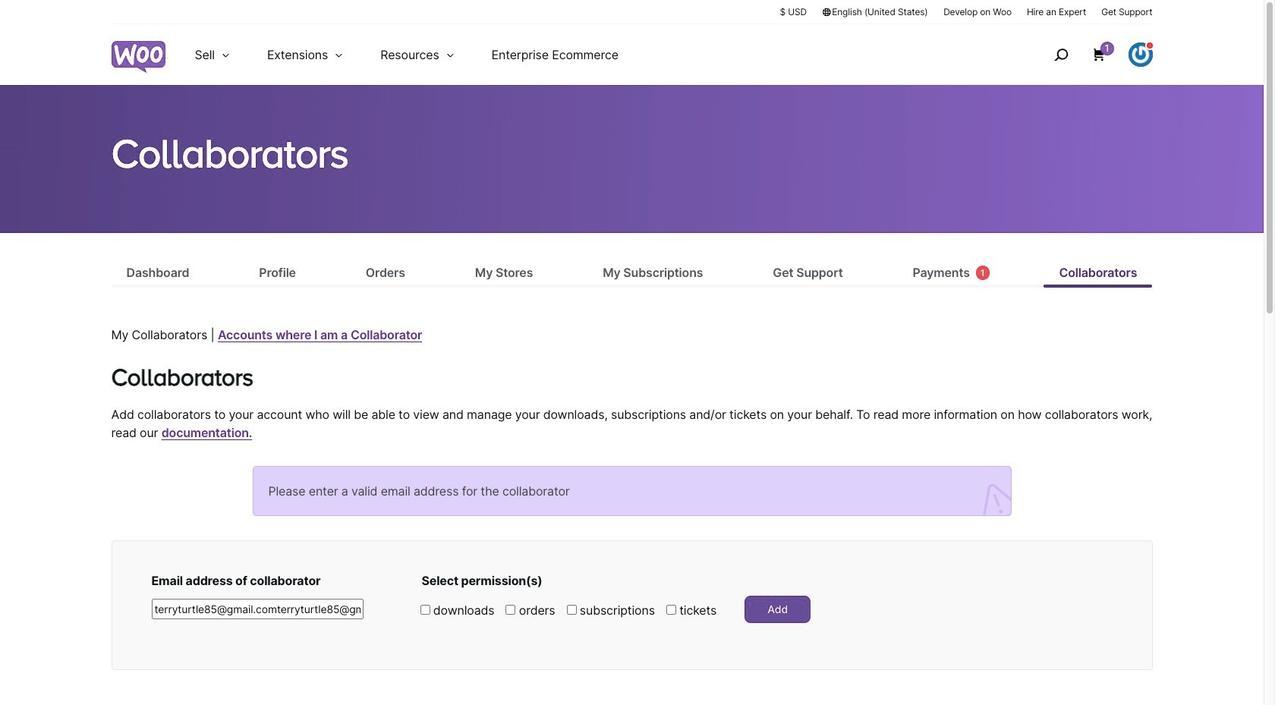 Task type: locate. For each thing, give the bounding box(es) containing it.
None checkbox
[[420, 605, 430, 615], [666, 605, 676, 615], [420, 605, 430, 615], [666, 605, 676, 615]]

search image
[[1049, 43, 1073, 67]]

None checkbox
[[506, 605, 516, 615], [567, 605, 577, 615], [506, 605, 516, 615], [567, 605, 577, 615]]

service navigation menu element
[[1021, 30, 1153, 79]]



Task type: describe. For each thing, give the bounding box(es) containing it.
open account menu image
[[1128, 43, 1153, 67]]



Task type: vqa. For each thing, say whether or not it's contained in the screenshot.
Log
no



